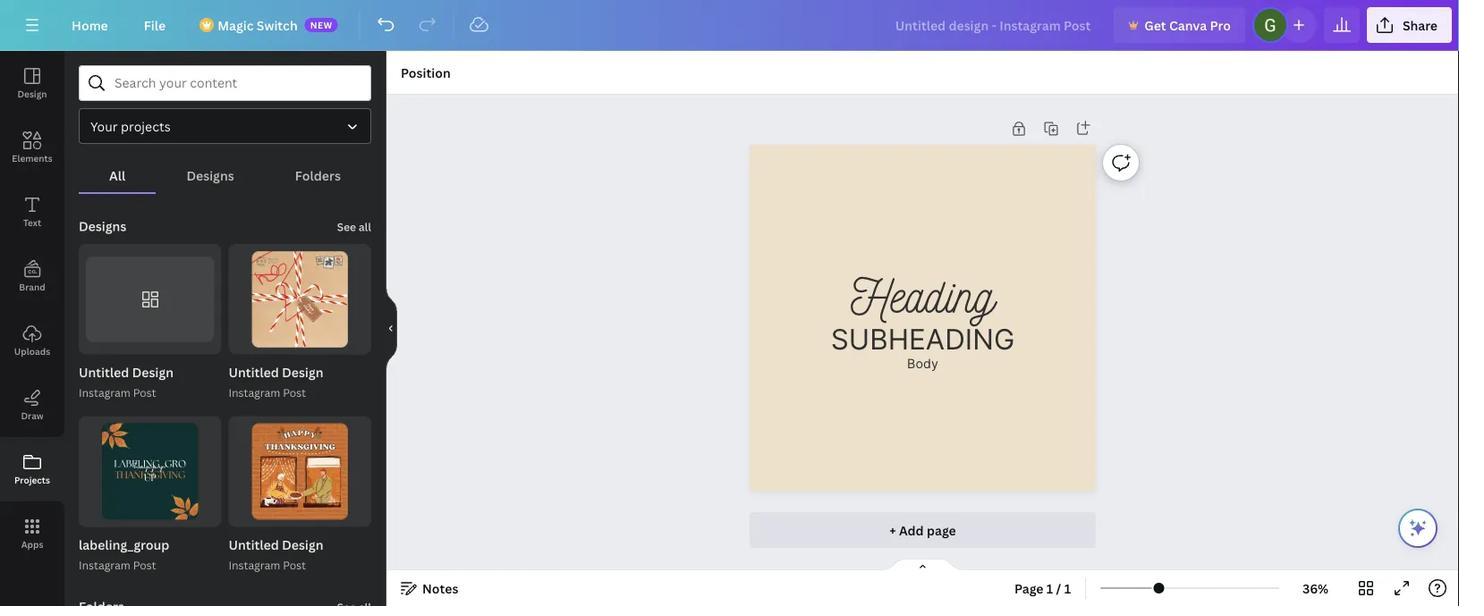 Task type: locate. For each thing, give the bounding box(es) containing it.
0 horizontal spatial 1
[[328, 338, 333, 350]]

new
[[310, 19, 333, 31]]

page
[[927, 522, 957, 539]]

design inside button
[[17, 88, 47, 100]]

file button
[[130, 7, 180, 43]]

36%
[[1303, 580, 1329, 597]]

1
[[328, 338, 333, 350], [1047, 580, 1054, 597], [1065, 580, 1071, 597]]

your
[[90, 118, 118, 135]]

page 1 / 1
[[1015, 580, 1071, 597]]

magic
[[218, 17, 254, 34]]

elements
[[12, 152, 53, 164]]

apps button
[[0, 502, 64, 567]]

share button
[[1368, 7, 1453, 43]]

group
[[79, 244, 222, 355], [79, 417, 222, 527], [229, 417, 371, 527]]

1 horizontal spatial 1
[[1047, 580, 1054, 597]]

projects
[[121, 118, 171, 135]]

/
[[1057, 580, 1062, 597]]

notes
[[422, 580, 459, 597]]

projects button
[[0, 438, 64, 502]]

1 horizontal spatial designs
[[187, 167, 234, 184]]

1 right /
[[1065, 580, 1071, 597]]

1 inside group
[[328, 338, 333, 350]]

brand
[[19, 281, 45, 293]]

designs down all
[[79, 218, 126, 235]]

designs button
[[156, 158, 265, 192]]

designs
[[187, 167, 234, 184], [79, 218, 126, 235]]

file
[[144, 17, 166, 34]]

elements button
[[0, 115, 64, 180]]

1 vertical spatial designs
[[79, 218, 126, 235]]

designs down select ownership filter button
[[187, 167, 234, 184]]

of
[[336, 338, 349, 350]]

36% button
[[1287, 575, 1345, 603]]

1 left of
[[328, 338, 333, 350]]

untitled design instagram post
[[79, 364, 174, 401], [229, 364, 324, 401], [229, 537, 324, 573]]

text button
[[0, 180, 64, 244]]

text
[[23, 217, 41, 229]]

12
[[352, 338, 363, 350]]

labeling_group
[[79, 537, 169, 554]]

untitled
[[79, 364, 129, 381], [229, 364, 279, 381], [229, 537, 279, 554]]

design button
[[0, 51, 64, 115]]

apps
[[21, 539, 43, 551]]

side panel tab list
[[0, 51, 64, 567]]

brand button
[[0, 244, 64, 309]]

body
[[908, 357, 939, 372]]

1 of 12 group
[[229, 244, 371, 355]]

post
[[133, 386, 156, 401], [283, 386, 306, 401], [133, 558, 156, 573], [283, 558, 306, 573]]

post inside labeling_group instagram post
[[133, 558, 156, 573]]

Design title text field
[[881, 7, 1107, 43]]

draw
[[21, 410, 43, 422]]

labeling_group instagram post
[[79, 537, 169, 573]]

untitled design group
[[79, 244, 222, 402], [229, 244, 371, 402], [229, 417, 371, 575]]

get
[[1145, 17, 1167, 34]]

0 vertical spatial designs
[[187, 167, 234, 184]]

all
[[109, 167, 125, 184]]

1 left /
[[1047, 580, 1054, 597]]

home link
[[57, 7, 122, 43]]

labeling_group group
[[79, 417, 222, 575]]

share
[[1403, 17, 1438, 34]]

design
[[17, 88, 47, 100], [132, 364, 174, 381], [282, 364, 324, 381], [282, 537, 324, 554]]

instagram
[[79, 386, 131, 401], [229, 386, 280, 401], [79, 558, 131, 573], [229, 558, 280, 573]]



Task type: describe. For each thing, give the bounding box(es) containing it.
draw button
[[0, 373, 64, 438]]

pro
[[1211, 17, 1231, 34]]

home
[[72, 17, 108, 34]]

designs inside button
[[187, 167, 234, 184]]

subheading
[[831, 323, 1015, 356]]

heading
[[851, 264, 995, 323]]

Search your content search field
[[115, 66, 360, 100]]

heading subheading body
[[831, 264, 1015, 372]]

add
[[899, 522, 924, 539]]

notes button
[[394, 575, 466, 603]]

hide image
[[386, 286, 397, 372]]

folders
[[295, 167, 341, 184]]

get canva pro button
[[1115, 7, 1246, 43]]

position button
[[394, 58, 458, 87]]

show pages image
[[880, 559, 966, 573]]

2 horizontal spatial 1
[[1065, 580, 1071, 597]]

uploads button
[[0, 309, 64, 373]]

see
[[337, 220, 356, 235]]

canva assistant image
[[1408, 518, 1429, 540]]

1 of 12
[[328, 338, 363, 350]]

canva
[[1170, 17, 1208, 34]]

+
[[890, 522, 896, 539]]

see all button
[[335, 209, 373, 244]]

see all
[[337, 220, 371, 235]]

instagram inside labeling_group instagram post
[[79, 558, 131, 573]]

position
[[401, 64, 451, 81]]

all button
[[79, 158, 156, 192]]

main menu bar
[[0, 0, 1460, 51]]

uploads
[[14, 345, 50, 358]]

+ add page button
[[750, 513, 1096, 549]]

+ add page
[[890, 522, 957, 539]]

page
[[1015, 580, 1044, 597]]

Select ownership filter button
[[79, 108, 371, 144]]

magic switch
[[218, 17, 298, 34]]

projects
[[14, 474, 50, 486]]

get canva pro
[[1145, 17, 1231, 34]]

folders button
[[265, 158, 371, 192]]

switch
[[257, 17, 298, 34]]

your projects
[[90, 118, 171, 135]]

0 horizontal spatial designs
[[79, 218, 126, 235]]

all
[[359, 220, 371, 235]]



Task type: vqa. For each thing, say whether or not it's contained in the screenshot.
Create artistic variations of portrait photos
no



